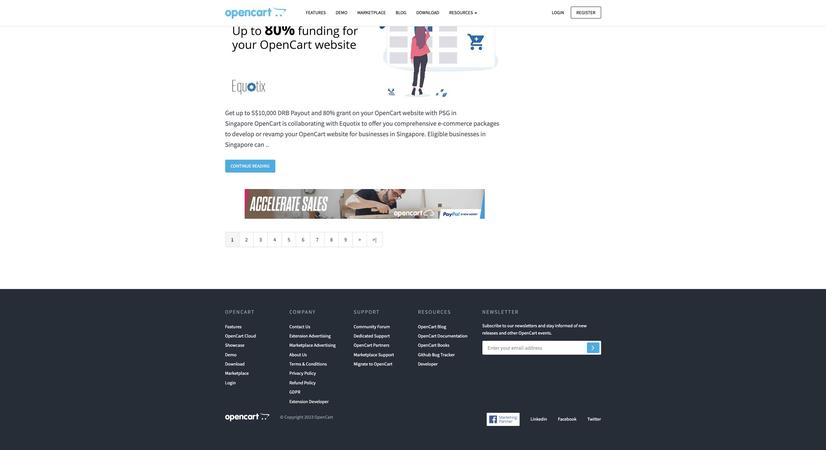 Task type: locate. For each thing, give the bounding box(es) containing it.
1 horizontal spatial features link
[[301, 7, 331, 19]]

0 vertical spatial login
[[552, 9, 564, 15]]

in down the packages
[[481, 130, 486, 138]]

0 vertical spatial us
[[306, 324, 310, 329]]

github bug tracker
[[418, 352, 455, 358]]

download for blog
[[417, 10, 440, 16]]

©
[[280, 414, 284, 420]]

download link
[[412, 7, 444, 19], [225, 359, 245, 369]]

1 horizontal spatial website
[[403, 109, 424, 117]]

1 horizontal spatial businesses
[[449, 130, 479, 138]]

opencart partners link
[[354, 341, 390, 350]]

0 vertical spatial developer
[[418, 361, 438, 367]]

your
[[361, 109, 374, 117], [285, 130, 298, 138]]

0 vertical spatial features link
[[301, 7, 331, 19]]

equotix
[[339, 119, 360, 127]]

0 vertical spatial marketplace link
[[353, 7, 391, 19]]

0 vertical spatial website
[[403, 109, 424, 117]]

0 horizontal spatial demo link
[[225, 350, 237, 359]]

1 horizontal spatial in
[[452, 109, 457, 117]]

developer inside 'link'
[[309, 398, 329, 404]]

website
[[403, 109, 424, 117], [327, 130, 348, 138]]

download right blog 'link' on the top of the page
[[417, 10, 440, 16]]

0 vertical spatial advertising
[[309, 333, 331, 339]]

0 horizontal spatial demo
[[225, 352, 237, 358]]

1 extension from the top
[[290, 333, 308, 339]]

us for contact us
[[306, 324, 310, 329]]

1 vertical spatial policy
[[304, 380, 316, 386]]

other
[[508, 330, 518, 336]]

1 vertical spatial login
[[225, 380, 236, 386]]

extension
[[290, 333, 308, 339], [290, 398, 308, 404]]

dedicated support
[[354, 333, 390, 339]]

1 vertical spatial blog
[[438, 324, 446, 329]]

2 extension from the top
[[290, 398, 308, 404]]

policy for privacy policy
[[304, 370, 316, 376]]

and inside get up to s$10,000 drb payout and 80% grant on your opencart website with psg in singapore opencart is collaborating with equotix to offer you comprehensive e-commerce packages to develop or revamp your opencart website for businesses in singapore. eligible businesses in singapore can ..
[[311, 109, 322, 117]]

up
[[236, 109, 243, 117]]

opencart documentation
[[418, 333, 468, 339]]

0 vertical spatial demo link
[[331, 7, 353, 19]]

7 link
[[310, 232, 325, 247]]

in right psg
[[452, 109, 457, 117]]

your down is
[[285, 130, 298, 138]]

opencart up opencart cloud
[[225, 309, 255, 315]]

9
[[344, 236, 347, 243]]

businesses down offer
[[359, 130, 389, 138]]

1 horizontal spatial your
[[361, 109, 374, 117]]

opencart right 2023
[[315, 414, 333, 420]]

releases
[[483, 330, 498, 336]]

community forum link
[[354, 322, 390, 331]]

opencart down the collaborating
[[299, 130, 326, 138]]

website left for
[[327, 130, 348, 138]]

0 vertical spatial your
[[361, 109, 374, 117]]

advertising for extension advertising
[[309, 333, 331, 339]]

marketplace
[[357, 10, 386, 16], [290, 342, 313, 348], [354, 352, 378, 358], [225, 370, 249, 376]]

opencart up you
[[375, 109, 401, 117]]

1 horizontal spatial login
[[552, 9, 564, 15]]

1 vertical spatial features link
[[225, 322, 242, 331]]

developer
[[418, 361, 438, 367], [309, 398, 329, 404]]

in down you
[[390, 130, 395, 138]]

businesses down commerce
[[449, 130, 479, 138]]

opencart up github
[[418, 342, 437, 348]]

1 horizontal spatial developer
[[418, 361, 438, 367]]

1 vertical spatial features
[[225, 324, 242, 329]]

0 horizontal spatial and
[[311, 109, 322, 117]]

support down partners
[[378, 352, 394, 358]]

1
[[231, 236, 234, 243]]

1 horizontal spatial with
[[425, 109, 438, 117]]

3 link
[[254, 232, 268, 247]]

terms & conditions link
[[290, 359, 327, 369]]

subscribe
[[483, 323, 502, 328]]

extension down contact us link
[[290, 333, 308, 339]]

1 horizontal spatial and
[[499, 330, 507, 336]]

us
[[306, 324, 310, 329], [302, 352, 307, 358]]

refund policy
[[290, 380, 316, 386]]

commerce
[[443, 119, 472, 127]]

0 vertical spatial resources
[[449, 10, 474, 16]]

1 vertical spatial download link
[[225, 359, 245, 369]]

to down marketplace support link
[[369, 361, 373, 367]]

register link
[[571, 6, 601, 18]]

with
[[425, 109, 438, 117], [326, 119, 338, 127]]

advertising up marketplace advertising
[[309, 333, 331, 339]]

0 horizontal spatial download link
[[225, 359, 245, 369]]

opencart image
[[225, 413, 269, 421]]

us up extension advertising
[[306, 324, 310, 329]]

2 policy from the top
[[304, 380, 316, 386]]

dedicated support link
[[354, 331, 390, 341]]

documentation
[[438, 333, 468, 339]]

singapore opencart
[[225, 119, 281, 127]]

1 horizontal spatial login link
[[547, 6, 570, 18]]

&
[[302, 361, 305, 367]]

developer up 2023
[[309, 398, 329, 404]]

contact us
[[290, 324, 310, 329]]

marketplace down showcase link
[[225, 370, 249, 376]]

0 horizontal spatial website
[[327, 130, 348, 138]]

with down 80%
[[326, 119, 338, 127]]

policy down terms & conditions link
[[304, 370, 316, 376]]

support for marketplace
[[378, 352, 394, 358]]

and left 80%
[[311, 109, 322, 117]]

develop
[[232, 130, 254, 138]]

policy down privacy policy link
[[304, 380, 316, 386]]

marketplace for marketplace support
[[354, 352, 378, 358]]

0 vertical spatial policy
[[304, 370, 316, 376]]

2 vertical spatial support
[[378, 352, 394, 358]]

opencart inside "subscribe to our newsletters and stay informed of new releases and other opencart events."
[[519, 330, 537, 336]]

continue
[[231, 163, 251, 169]]

opencart partners
[[354, 342, 390, 348]]

1 vertical spatial website
[[327, 130, 348, 138]]

events.
[[538, 330, 552, 336]]

revamp
[[263, 130, 284, 138]]

1 vertical spatial your
[[285, 130, 298, 138]]

1 vertical spatial support
[[374, 333, 390, 339]]

us for about us
[[302, 352, 307, 358]]

1 vertical spatial extension
[[290, 398, 308, 404]]

extension down gdpr link
[[290, 398, 308, 404]]

features link
[[301, 7, 331, 19], [225, 322, 242, 331]]

with left psg
[[425, 109, 438, 117]]

1 horizontal spatial demo
[[336, 10, 348, 16]]

2 horizontal spatial and
[[538, 323, 546, 328]]

1 horizontal spatial features
[[306, 10, 326, 16]]

0 horizontal spatial login link
[[225, 378, 236, 387]]

your right on
[[361, 109, 374, 117]]

to left offer
[[362, 119, 367, 127]]

community
[[354, 324, 377, 329]]

1 horizontal spatial download link
[[412, 7, 444, 19]]

0 horizontal spatial businesses
[[359, 130, 389, 138]]

0 horizontal spatial blog
[[396, 10, 407, 16]]

continue reading link
[[225, 160, 275, 172]]

1 vertical spatial developer
[[309, 398, 329, 404]]

1 businesses from the left
[[359, 130, 389, 138]]

terms
[[290, 361, 301, 367]]

download down showcase link
[[225, 361, 245, 367]]

1 vertical spatial login link
[[225, 378, 236, 387]]

1 policy from the top
[[304, 370, 316, 376]]

to left the "our"
[[503, 323, 507, 328]]

singapore. eligible
[[397, 130, 448, 138]]

opencart blog
[[418, 324, 446, 329]]

0 vertical spatial and
[[311, 109, 322, 117]]

informed
[[555, 323, 573, 328]]

1 horizontal spatial demo link
[[331, 7, 353, 19]]

0 horizontal spatial developer
[[309, 398, 329, 404]]

8
[[330, 236, 333, 243]]

login
[[552, 9, 564, 15], [225, 380, 236, 386]]

advertising down extension advertising link
[[314, 342, 336, 348]]

website up comprehensive
[[403, 109, 424, 117]]

demo link
[[331, 7, 353, 19], [225, 350, 237, 359]]

8 link
[[324, 232, 339, 247]]

opencart - blog image
[[225, 7, 286, 19]]

marketplace for marketplace link to the bottom
[[225, 370, 249, 376]]

0 vertical spatial extension
[[290, 333, 308, 339]]

terms & conditions
[[290, 361, 327, 367]]

features link for opencart cloud
[[225, 322, 242, 331]]

support up community
[[354, 309, 380, 315]]

partners
[[373, 342, 390, 348]]

0 vertical spatial login link
[[547, 6, 570, 18]]

2 horizontal spatial in
[[481, 130, 486, 138]]

0 horizontal spatial features
[[225, 324, 242, 329]]

developer down github
[[418, 361, 438, 367]]

newsletter
[[483, 309, 519, 315]]

0 vertical spatial blog
[[396, 10, 407, 16]]

extension inside 'link'
[[290, 398, 308, 404]]

download for demo
[[225, 361, 245, 367]]

0 horizontal spatial marketplace link
[[225, 369, 249, 378]]

6
[[302, 236, 305, 243]]

marketplace up migrate
[[354, 352, 378, 358]]

1 horizontal spatial download
[[417, 10, 440, 16]]

0 vertical spatial features
[[306, 10, 326, 16]]

1 vertical spatial resources
[[418, 309, 451, 315]]

github bug tracker link
[[418, 350, 455, 359]]

0 vertical spatial download link
[[412, 7, 444, 19]]

us right about
[[302, 352, 307, 358]]

to left develop
[[225, 130, 231, 138]]

marketplace left blog 'link' on the top of the page
[[357, 10, 386, 16]]

0 horizontal spatial download
[[225, 361, 245, 367]]

login link
[[547, 6, 570, 18], [225, 378, 236, 387]]

extension advertising
[[290, 333, 331, 339]]

1 vertical spatial us
[[302, 352, 307, 358]]

demo
[[336, 10, 348, 16], [225, 352, 237, 358]]

1 vertical spatial advertising
[[314, 342, 336, 348]]

1 vertical spatial with
[[326, 119, 338, 127]]

advertising
[[309, 333, 331, 339], [314, 342, 336, 348]]

drb
[[278, 109, 289, 117]]

subscribe to our newsletters and stay informed of new releases and other opencart events.
[[483, 323, 587, 336]]

2 vertical spatial and
[[499, 330, 507, 336]]

blog link
[[391, 7, 412, 19]]

1 vertical spatial download
[[225, 361, 245, 367]]

policy for refund policy
[[304, 380, 316, 386]]

and up events.
[[538, 323, 546, 328]]

Enter your email address text field
[[483, 341, 601, 355]]

community forum
[[354, 324, 390, 329]]

download
[[417, 10, 440, 16], [225, 361, 245, 367]]

6 link
[[296, 232, 311, 247]]

and
[[311, 109, 322, 117], [538, 323, 546, 328], [499, 330, 507, 336]]

marketplace up about us
[[290, 342, 313, 348]]

opencart down "newsletters"
[[519, 330, 537, 336]]

features for demo
[[306, 10, 326, 16]]

support up partners
[[374, 333, 390, 339]]

0 vertical spatial download
[[417, 10, 440, 16]]

0 vertical spatial with
[[425, 109, 438, 117]]

1 horizontal spatial blog
[[438, 324, 446, 329]]

and left other
[[499, 330, 507, 336]]

comprehensive
[[394, 119, 437, 127]]

angle right image
[[592, 343, 595, 351]]

4
[[274, 236, 276, 243]]

0 horizontal spatial features link
[[225, 322, 242, 331]]

support
[[354, 309, 380, 315], [374, 333, 390, 339], [378, 352, 394, 358]]

0 horizontal spatial login
[[225, 380, 236, 386]]

1 vertical spatial demo
[[225, 352, 237, 358]]



Task type: vqa. For each thing, say whether or not it's contained in the screenshot.
the Marketplace
yes



Task type: describe. For each thing, give the bounding box(es) containing it.
blog inside opencart blog link
[[438, 324, 446, 329]]

refund policy link
[[290, 378, 316, 387]]

for
[[350, 130, 357, 138]]

extension for extension advertising
[[290, 333, 308, 339]]

5 link
[[282, 232, 296, 247]]

>| link
[[367, 232, 383, 247]]

our
[[508, 323, 514, 328]]

of
[[574, 323, 578, 328]]

twitter
[[588, 416, 601, 422]]

bug
[[432, 352, 440, 358]]

0 vertical spatial demo
[[336, 10, 348, 16]]

conditions
[[306, 361, 327, 367]]

1 horizontal spatial marketplace link
[[353, 7, 391, 19]]

4 link
[[268, 232, 282, 247]]

0 horizontal spatial in
[[390, 130, 395, 138]]

2 businesses from the left
[[449, 130, 479, 138]]

80%
[[323, 109, 335, 117]]

marketplace support link
[[354, 350, 394, 359]]

7
[[316, 236, 319, 243]]

marketplace support
[[354, 352, 394, 358]]

or
[[256, 130, 262, 138]]

extension for extension developer
[[290, 398, 308, 404]]

register
[[577, 9, 596, 15]]

about
[[290, 352, 301, 358]]

advertising for marketplace advertising
[[314, 342, 336, 348]]

packages
[[474, 119, 500, 127]]

cloud
[[245, 333, 256, 339]]

privacy
[[290, 370, 304, 376]]

resources link
[[444, 7, 482, 19]]

opencart up showcase
[[225, 333, 244, 339]]

extension developer link
[[290, 397, 329, 406]]

to inside "subscribe to our newsletters and stay informed of new releases and other opencart events."
[[503, 323, 507, 328]]

s$10,000
[[252, 109, 276, 117]]

singapore
[[225, 140, 253, 149]]

newsletters
[[515, 323, 537, 328]]

opencart cloud link
[[225, 331, 256, 341]]

github
[[418, 352, 431, 358]]

2
[[245, 236, 248, 243]]

extension advertising link
[[290, 331, 331, 341]]

blog inside blog 'link'
[[396, 10, 407, 16]]

books
[[438, 342, 450, 348]]

about us link
[[290, 350, 307, 359]]

can
[[255, 140, 264, 149]]

gdpr link
[[290, 387, 300, 397]]

contact us link
[[290, 322, 310, 331]]

twitter link
[[588, 416, 601, 422]]

features for opencart cloud
[[225, 324, 242, 329]]

new
[[579, 323, 587, 328]]

download link for demo
[[225, 359, 245, 369]]

marketplace for the right marketplace link
[[357, 10, 386, 16]]

you
[[383, 119, 393, 127]]

facebook marketing partner image
[[487, 413, 520, 426]]

stay
[[547, 323, 554, 328]]

9 link
[[339, 232, 353, 247]]

extension developer
[[290, 398, 329, 404]]

forum
[[377, 324, 390, 329]]

about us
[[290, 352, 307, 358]]

opencart cloud
[[225, 333, 256, 339]]

features link for demo
[[301, 7, 331, 19]]

1 vertical spatial and
[[538, 323, 546, 328]]

download link for blog
[[412, 7, 444, 19]]

opencart down opencart blog link
[[418, 333, 437, 339]]

> link
[[353, 232, 367, 247]]

..
[[266, 140, 269, 149]]

refund
[[290, 380, 303, 386]]

e-
[[438, 119, 443, 127]]

>
[[359, 236, 361, 243]]

collaborating
[[288, 119, 325, 127]]

1 vertical spatial marketplace link
[[225, 369, 249, 378]]

opencart up opencart documentation
[[418, 324, 437, 329]]

0 horizontal spatial with
[[326, 119, 338, 127]]

support for dedicated
[[374, 333, 390, 339]]

1 vertical spatial demo link
[[225, 350, 237, 359]]

opencart down dedicated
[[354, 342, 372, 348]]

3
[[259, 236, 262, 243]]

marketplace advertising
[[290, 342, 336, 348]]

showcase
[[225, 342, 245, 348]]

get
[[225, 109, 235, 117]]

gdpr
[[290, 389, 300, 395]]

facebook link
[[558, 416, 577, 422]]

privacy policy
[[290, 370, 316, 376]]

tracker
[[441, 352, 455, 358]]

offer
[[369, 119, 382, 127]]

migrate to opencart link
[[354, 359, 393, 369]]

copyright
[[285, 414, 304, 420]]

opencart books link
[[418, 341, 450, 350]]

opencart down marketplace support link
[[374, 361, 393, 367]]

marketplace advertising link
[[290, 341, 336, 350]]

on
[[353, 109, 360, 117]]

to right up in the left of the page
[[245, 109, 250, 117]]

payout
[[291, 109, 310, 117]]

0 horizontal spatial your
[[285, 130, 298, 138]]

0 vertical spatial support
[[354, 309, 380, 315]]

facebook
[[558, 416, 577, 422]]

get up to s$10,000 drb payout and 80% grant on your opencart website with psg in singapore image
[[225, 0, 498, 98]]

linkedin link
[[531, 416, 547, 422]]

psg
[[439, 109, 450, 117]]

marketplace for marketplace advertising
[[290, 342, 313, 348]]

© copyright 2023 opencart
[[280, 414, 333, 420]]

contact
[[290, 324, 305, 329]]

dedicated
[[354, 333, 373, 339]]

get up to s$10,000 drb payout and 80% grant on your opencart website with psg in singapore opencart is collaborating with equotix to offer you comprehensive e-commerce packages to develop or revamp your opencart website for businesses in singapore. eligible businesses in singapore can ..
[[225, 109, 500, 149]]

migrate to opencart
[[354, 361, 393, 367]]



